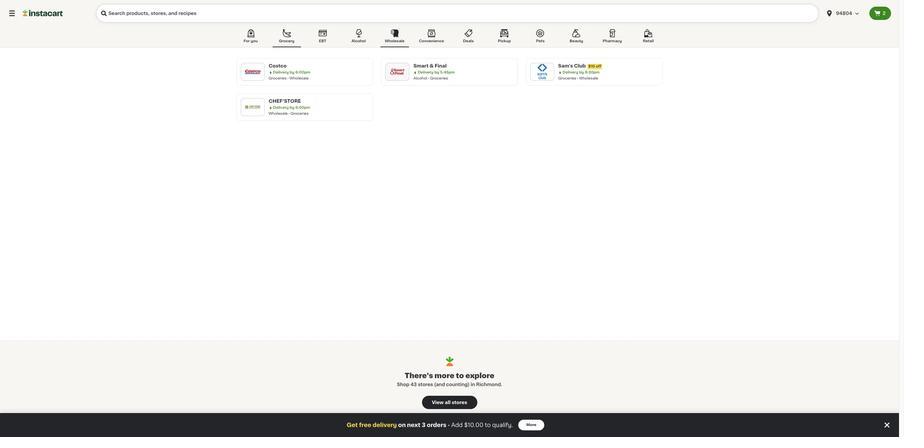 Task type: describe. For each thing, give the bounding box(es) containing it.
beauty button
[[562, 28, 591, 47]]

get free delivery on next 3 orders • add $10.00 to qualify.
[[347, 423, 513, 428]]

richmond.
[[476, 383, 502, 387]]

on
[[398, 423, 406, 428]]

(and
[[434, 383, 445, 387]]

smart & final
[[414, 64, 447, 68]]

delivery by 6:30pm
[[563, 71, 600, 74]]

view
[[432, 401, 444, 405]]

by for costco
[[290, 71, 295, 74]]

orders
[[427, 423, 447, 428]]

chef'store
[[269, 99, 301, 104]]

club
[[574, 64, 586, 68]]

get
[[347, 423, 358, 428]]

sam's
[[558, 64, 573, 68]]

5:45pm
[[440, 71, 455, 74]]

2
[[883, 11, 886, 16]]

wholesale down 6:30pm
[[579, 77, 598, 80]]

treatment tracker modal dialog
[[0, 414, 899, 438]]

instacart image
[[23, 9, 63, 17]]

all
[[445, 401, 451, 405]]

pets button
[[526, 28, 555, 47]]

costco logo image
[[244, 63, 261, 81]]

you
[[251, 39, 258, 43]]

alcohol button
[[344, 28, 373, 47]]

groceries down the sam's
[[558, 77, 576, 80]]

more
[[526, 424, 536, 427]]

convenience button
[[416, 28, 447, 47]]

groceries wholesale for 6:00pm
[[269, 77, 309, 80]]

next
[[407, 423, 421, 428]]

for you
[[244, 39, 258, 43]]

beauty
[[570, 39, 583, 43]]

view all stores link
[[422, 396, 477, 410]]

delivery by 6:00pm for chef'store
[[273, 106, 310, 110]]

ebt
[[319, 39, 326, 43]]

wholesale inside button
[[385, 39, 405, 43]]

pharmacy
[[603, 39, 622, 43]]

by down 'club'
[[579, 71, 584, 74]]

pharmacy button
[[598, 28, 627, 47]]

deals
[[463, 39, 474, 43]]

smart
[[414, 64, 429, 68]]

43
[[411, 383, 417, 387]]

smart & final logo image
[[389, 63, 406, 81]]

there's
[[405, 373, 433, 380]]

in
[[471, 383, 475, 387]]

groceries wholesale for 6:30pm
[[558, 77, 598, 80]]

wholesale down chef'store
[[269, 112, 288, 116]]

94804
[[836, 11, 852, 16]]

to inside there's more to explore shop 43 stores (and counting) in richmond.
[[456, 373, 464, 380]]

retail
[[643, 39, 654, 43]]

for
[[244, 39, 250, 43]]

&
[[430, 64, 434, 68]]

final
[[435, 64, 447, 68]]

6:00pm for costco
[[295, 71, 310, 74]]



Task type: vqa. For each thing, say whether or not it's contained in the screenshot.


Task type: locate. For each thing, give the bounding box(es) containing it.
1 6:00pm from the top
[[295, 71, 310, 74]]

1 vertical spatial 6:00pm
[[295, 106, 310, 110]]

2 94804 button from the left
[[826, 4, 866, 23]]

alcohol for alcohol groceries
[[414, 77, 427, 80]]

1 horizontal spatial to
[[485, 423, 491, 428]]

alcohol
[[352, 39, 366, 43], [414, 77, 427, 80]]

delivery down the sam's
[[563, 71, 578, 74]]

to right $10.00
[[485, 423, 491, 428]]

convenience
[[419, 39, 444, 43]]

1 horizontal spatial alcohol
[[414, 77, 427, 80]]

delivery down smart & final
[[418, 71, 434, 74]]

0 horizontal spatial to
[[456, 373, 464, 380]]

view all stores button
[[422, 396, 477, 410]]

counting)
[[446, 383, 470, 387]]

by up wholesale groceries
[[290, 106, 295, 110]]

chef'store logo image
[[244, 99, 261, 116]]

grocery
[[279, 39, 294, 43]]

stores down there's
[[418, 383, 433, 387]]

by down the final
[[434, 71, 439, 74]]

wholesale up smart & final logo
[[385, 39, 405, 43]]

2 6:00pm from the top
[[295, 106, 310, 110]]

explore
[[466, 373, 495, 380]]

retail button
[[634, 28, 663, 47]]

off
[[596, 65, 601, 68]]

alcohol groceries
[[414, 77, 448, 80]]

$10
[[589, 65, 595, 68]]

stores inside button
[[452, 401, 467, 405]]

1 vertical spatial alcohol
[[414, 77, 427, 80]]

wholesale button
[[380, 28, 409, 47]]

1 groceries wholesale from the left
[[269, 77, 309, 80]]

shop
[[397, 383, 409, 387]]

2 button
[[870, 7, 891, 20]]

alcohol inside "alcohol" button
[[352, 39, 366, 43]]

1 delivery by 6:00pm from the top
[[273, 71, 310, 74]]

view all stores
[[432, 401, 467, 405]]

Search field
[[96, 4, 819, 23]]

1 vertical spatial stores
[[452, 401, 467, 405]]

grocery button
[[272, 28, 301, 47]]

sam's club $10 off
[[558, 64, 601, 68]]

delivery by 5:45pm
[[418, 71, 455, 74]]

0 horizontal spatial stores
[[418, 383, 433, 387]]

more
[[435, 373, 455, 380]]

to inside get free delivery on next 3 orders • add $10.00 to qualify.
[[485, 423, 491, 428]]

wholesale
[[385, 39, 405, 43], [290, 77, 309, 80], [579, 77, 598, 80], [269, 112, 288, 116]]

delivery for costco
[[273, 71, 289, 74]]

delivery for smart & final
[[418, 71, 434, 74]]

alcohol for alcohol
[[352, 39, 366, 43]]

by
[[290, 71, 295, 74], [434, 71, 439, 74], [579, 71, 584, 74], [290, 106, 295, 110]]

1 vertical spatial to
[[485, 423, 491, 428]]

groceries wholesale down costco
[[269, 77, 309, 80]]

for you button
[[236, 28, 265, 47]]

0 vertical spatial to
[[456, 373, 464, 380]]

delivery
[[273, 71, 289, 74], [418, 71, 434, 74], [563, 71, 578, 74], [273, 106, 289, 110]]

0 horizontal spatial groceries wholesale
[[269, 77, 309, 80]]

6:00pm
[[295, 71, 310, 74], [295, 106, 310, 110]]

stores inside there's more to explore shop 43 stores (and counting) in richmond.
[[418, 383, 433, 387]]

pickup
[[498, 39, 511, 43]]

0 vertical spatial delivery by 6:00pm
[[273, 71, 310, 74]]

free
[[359, 423, 371, 428]]

by for chef'store
[[290, 106, 295, 110]]

to
[[456, 373, 464, 380], [485, 423, 491, 428]]

more button
[[518, 420, 544, 431]]

0 horizontal spatial alcohol
[[352, 39, 366, 43]]

groceries down chef'store
[[291, 112, 309, 116]]

stores right all
[[452, 401, 467, 405]]

groceries
[[269, 77, 287, 80], [430, 77, 448, 80], [558, 77, 576, 80], [291, 112, 309, 116]]

pickup button
[[490, 28, 519, 47]]

None search field
[[96, 4, 819, 23]]

delivery
[[373, 423, 397, 428]]

delivery by 6:00pm down costco
[[273, 71, 310, 74]]

0 vertical spatial 6:00pm
[[295, 71, 310, 74]]

delivery by 6:00pm for costco
[[273, 71, 310, 74]]

2 groceries wholesale from the left
[[558, 77, 598, 80]]

groceries wholesale down delivery by 6:30pm
[[558, 77, 598, 80]]

1 horizontal spatial stores
[[452, 401, 467, 405]]

shop categories tab list
[[236, 28, 663, 47]]

add
[[451, 423, 463, 428]]

0 vertical spatial stores
[[418, 383, 433, 387]]

groceries down costco
[[269, 77, 287, 80]]

delivery by 6:00pm
[[273, 71, 310, 74], [273, 106, 310, 110]]

delivery by 6:00pm up wholesale groceries
[[273, 106, 310, 110]]

delivery down costco
[[273, 71, 289, 74]]

by for smart & final
[[434, 71, 439, 74]]

6:00pm for chef'store
[[295, 106, 310, 110]]

ebt button
[[308, 28, 337, 47]]

1 vertical spatial delivery by 6:00pm
[[273, 106, 310, 110]]

0 vertical spatial alcohol
[[352, 39, 366, 43]]

1 94804 button from the left
[[822, 4, 870, 23]]

wholesale groceries
[[269, 112, 309, 116]]

by up chef'store
[[290, 71, 295, 74]]

to up the 'counting)'
[[456, 373, 464, 380]]

costco
[[269, 64, 287, 68]]

2 delivery by 6:00pm from the top
[[273, 106, 310, 110]]

deals button
[[454, 28, 483, 47]]

pets
[[536, 39, 545, 43]]

groceries down 'delivery by 5:45pm'
[[430, 77, 448, 80]]

there's more to explore shop 43 stores (and counting) in richmond.
[[397, 373, 502, 387]]

$10.00
[[464, 423, 483, 428]]

94804 button
[[822, 4, 870, 23], [826, 4, 866, 23]]

delivery for chef'store
[[273, 106, 289, 110]]

delivery down chef'store
[[273, 106, 289, 110]]

3
[[422, 423, 426, 428]]

wholesale up chef'store
[[290, 77, 309, 80]]

groceries wholesale
[[269, 77, 309, 80], [558, 77, 598, 80]]

sam's club logo image
[[534, 63, 551, 81]]

qualify.
[[492, 423, 513, 428]]

stores
[[418, 383, 433, 387], [452, 401, 467, 405]]

•
[[448, 423, 450, 428]]

1 horizontal spatial groceries wholesale
[[558, 77, 598, 80]]

6:30pm
[[585, 71, 600, 74]]



